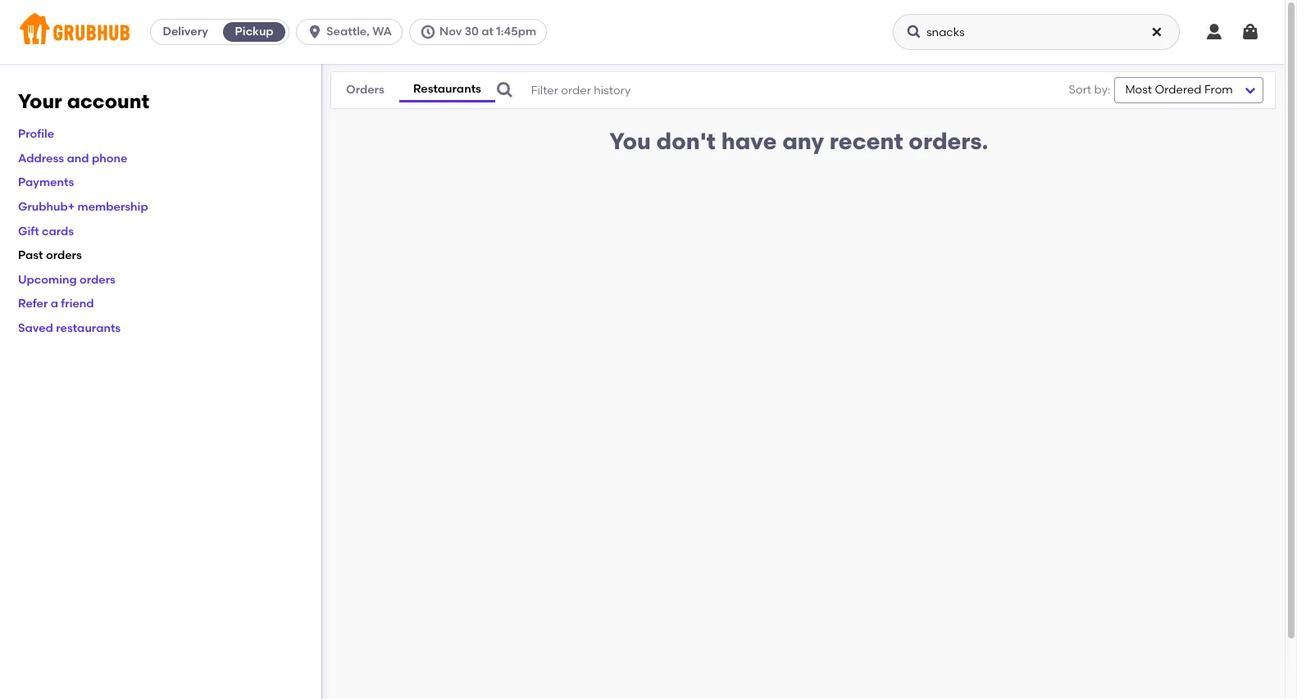 Task type: describe. For each thing, give the bounding box(es) containing it.
upcoming orders link
[[18, 273, 116, 287]]

Search for food, convenience, alcohol... search field
[[893, 14, 1180, 50]]

nov 30 at 1:45pm
[[440, 25, 537, 39]]

profile link
[[18, 127, 54, 141]]

upcoming orders
[[18, 273, 116, 287]]

1:45pm
[[497, 25, 537, 39]]

saved
[[18, 322, 53, 335]]

at
[[482, 25, 494, 39]]

have
[[722, 127, 777, 155]]

orders.
[[909, 127, 989, 155]]

seattle,
[[327, 25, 370, 39]]

refer a friend link
[[18, 297, 94, 311]]

gift cards
[[18, 224, 74, 238]]

recent
[[830, 127, 904, 155]]

cards
[[42, 224, 74, 238]]

membership
[[78, 200, 148, 214]]

delivery
[[163, 25, 208, 39]]

saved restaurants link
[[18, 322, 121, 335]]

30
[[465, 25, 479, 39]]

wa
[[373, 25, 392, 39]]

past orders link
[[18, 249, 82, 263]]

friend
[[61, 297, 94, 311]]

saved restaurants
[[18, 322, 121, 335]]

svg image inside seattle, wa button
[[307, 24, 323, 40]]

any
[[783, 127, 824, 155]]

delivery button
[[151, 19, 220, 45]]

past orders
[[18, 249, 82, 263]]

orders for past orders
[[46, 249, 82, 263]]

main navigation navigation
[[0, 0, 1285, 64]]

you don't have any recent orders.
[[610, 127, 989, 155]]

nov
[[440, 25, 462, 39]]

payments link
[[18, 176, 74, 190]]

past
[[18, 249, 43, 263]]

your account
[[18, 89, 149, 113]]

refer
[[18, 297, 48, 311]]

orders button
[[331, 79, 400, 102]]

grubhub+
[[18, 200, 75, 214]]



Task type: vqa. For each thing, say whether or not it's contained in the screenshot.
'Available'
no



Task type: locate. For each thing, give the bounding box(es) containing it.
0 vertical spatial orders
[[46, 249, 82, 263]]

pickup button
[[220, 19, 289, 45]]

phone
[[92, 152, 127, 166]]

address and phone link
[[18, 152, 127, 166]]

orders
[[346, 83, 385, 97]]

0 horizontal spatial svg image
[[420, 24, 436, 40]]

Filter order history search field
[[495, 72, 1029, 108]]

orders
[[46, 249, 82, 263], [80, 273, 116, 287]]

address and phone
[[18, 152, 127, 166]]

sort by:
[[1069, 83, 1111, 97]]

pickup
[[235, 25, 274, 39]]

payments
[[18, 176, 74, 190]]

account
[[67, 89, 149, 113]]

1 horizontal spatial svg image
[[906, 24, 923, 40]]

seattle, wa button
[[296, 19, 409, 45]]

upcoming
[[18, 273, 77, 287]]

you
[[610, 127, 651, 155]]

orders up friend
[[80, 273, 116, 287]]

a
[[51, 297, 58, 311]]

restaurants
[[413, 82, 481, 96]]

grubhub+ membership
[[18, 200, 148, 214]]

profile
[[18, 127, 54, 141]]

and
[[67, 152, 89, 166]]

by:
[[1095, 83, 1111, 97]]

restaurants
[[56, 322, 121, 335]]

restaurants button
[[400, 78, 495, 103]]

svg image
[[420, 24, 436, 40], [906, 24, 923, 40], [1151, 25, 1164, 39]]

orders up upcoming orders
[[46, 249, 82, 263]]

grubhub+ membership link
[[18, 200, 148, 214]]

gift cards link
[[18, 224, 74, 238]]

refer a friend
[[18, 297, 94, 311]]

1 vertical spatial orders
[[80, 273, 116, 287]]

don't
[[657, 127, 716, 155]]

nov 30 at 1:45pm button
[[409, 19, 554, 45]]

your
[[18, 89, 62, 113]]

2 horizontal spatial svg image
[[1151, 25, 1164, 39]]

seattle, wa
[[327, 25, 392, 39]]

orders for upcoming orders
[[80, 273, 116, 287]]

svg image inside nov 30 at 1:45pm button
[[420, 24, 436, 40]]

address
[[18, 152, 64, 166]]

sort
[[1069, 83, 1092, 97]]

gift
[[18, 224, 39, 238]]

svg image
[[1205, 22, 1225, 42], [1241, 22, 1261, 42], [307, 24, 323, 40], [495, 80, 515, 100]]



